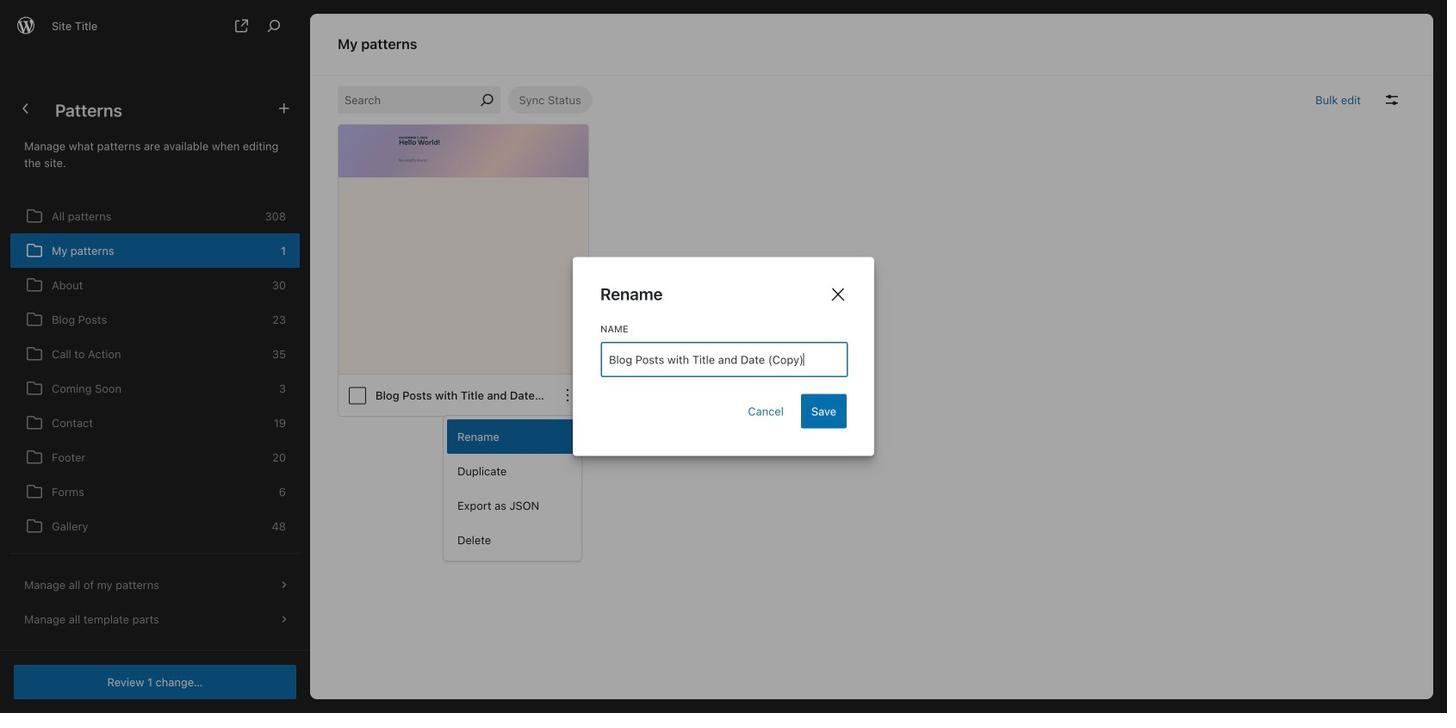 Task type: describe. For each thing, give the bounding box(es) containing it.
1 menu item from the top
[[447, 420, 578, 454]]

2 menu item from the top
[[447, 454, 578, 489]]

3 menu item from the top
[[447, 489, 578, 523]]

close image
[[828, 284, 849, 305]]



Task type: vqa. For each thing, say whether or not it's contained in the screenshot.
Style Book 'icon'
no



Task type: locate. For each thing, give the bounding box(es) containing it.
None text field
[[601, 343, 848, 377]]

4 menu item from the top
[[447, 523, 578, 557]]

group
[[447, 420, 578, 557]]

document
[[573, 257, 875, 456]]

menu item
[[447, 420, 578, 454], [447, 454, 578, 489], [447, 489, 578, 523], [447, 523, 578, 557]]



